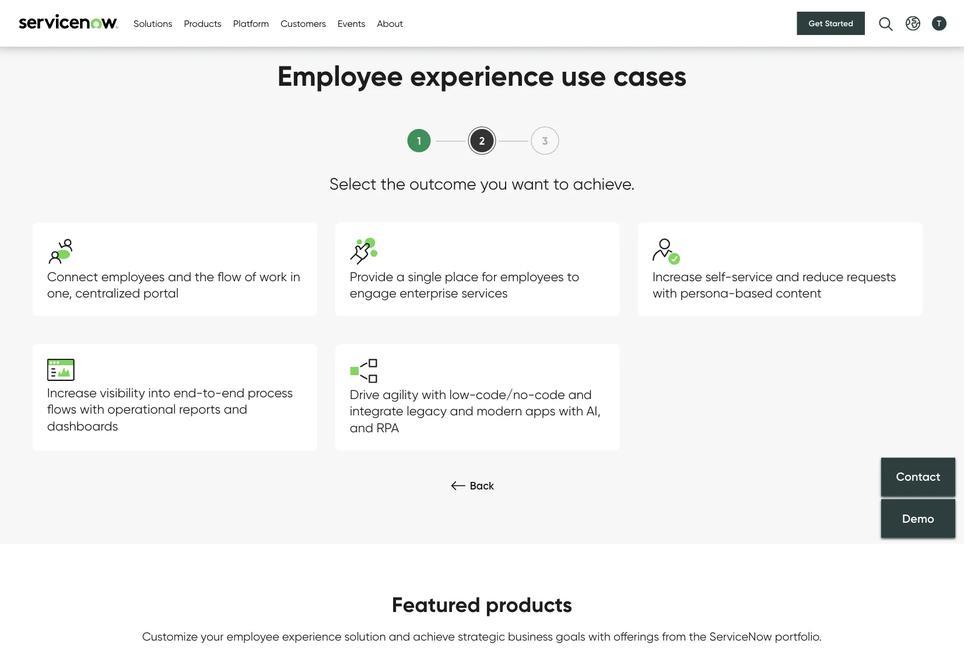 Task type: vqa. For each thing, say whether or not it's contained in the screenshot.
leftmost experience
yes



Task type: describe. For each thing, give the bounding box(es) containing it.
you
[[481, 174, 508, 193]]

flows
[[47, 402, 77, 417]]

of
[[245, 269, 256, 284]]

products for products link on the left
[[252, 15, 290, 26]]

end-
[[174, 385, 203, 400]]

apps
[[526, 403, 556, 419]]

2
[[480, 134, 485, 147]]

employee experience use cases
[[277, 58, 687, 93]]

employees inside connect employees and the flow of work in one, centralized portal
[[101, 269, 165, 284]]

engage
[[350, 285, 397, 301]]

integrate
[[350, 403, 404, 419]]

code
[[535, 387, 565, 402]]

get started
[[809, 18, 854, 28]]

and up 'ai,'
[[569, 387, 592, 402]]

provide
[[350, 269, 394, 284]]

started
[[825, 18, 854, 28]]

portfolio.
[[775, 629, 822, 643]]

rpa
[[377, 420, 399, 435]]

and right solution
[[389, 629, 410, 643]]

to inside provide a single place for employees to engage enterprise services
[[567, 269, 580, 284]]

servicenow
[[710, 629, 773, 643]]

into
[[148, 385, 170, 400]]

increase visibility into end-to-end process flows with operational reports and dashboards
[[47, 385, 293, 434]]

customize your employee experience solution and achieve strategic business goals with offerings from the servicenow portfolio.
[[142, 629, 822, 643]]

for
[[482, 269, 497, 284]]

with up legacy
[[422, 387, 446, 402]]

achieve.
[[573, 174, 635, 193]]

platform button
[[233, 16, 269, 30]]

reports
[[179, 402, 221, 417]]

contact sales
[[865, 15, 926, 27]]

products
[[486, 591, 573, 617]]

end
[[222, 385, 245, 400]]

single
[[408, 269, 442, 284]]

sales
[[903, 15, 926, 27]]

flow
[[218, 269, 242, 284]]

solution
[[345, 629, 386, 643]]

in
[[291, 269, 300, 284]]

2 link
[[468, 127, 496, 155]]

operational
[[108, 402, 176, 417]]

solutions for solutions dropdown button
[[134, 18, 172, 29]]

0 horizontal spatial experience
[[282, 629, 342, 643]]

back link
[[452, 474, 513, 497]]

increase self-service and reduce requests with persona-based content
[[653, 269, 897, 301]]

business
[[508, 629, 553, 643]]

employees inside provide a single place for employees to engage enterprise services
[[501, 269, 564, 284]]

requests
[[847, 269, 897, 284]]

0 vertical spatial experience
[[410, 58, 555, 93]]

customers button
[[281, 16, 326, 30]]

self-
[[706, 269, 732, 284]]

the inside connect employees and the flow of work in one, centralized portal
[[195, 269, 214, 284]]

content
[[776, 285, 822, 301]]

contact for contact sales
[[865, 15, 901, 27]]

process
[[248, 385, 293, 400]]

and inside increase self-service and reduce requests with persona-based content
[[776, 269, 800, 284]]

customers for "customers" 'dropdown button'
[[281, 18, 326, 29]]

persona-
[[681, 285, 736, 301]]

outcome
[[410, 174, 477, 193]]

based
[[736, 285, 773, 301]]

legacy
[[407, 403, 447, 419]]

products link
[[252, 0, 290, 41]]

get started link
[[798, 12, 865, 35]]

1 horizontal spatial the
[[381, 174, 406, 193]]

code/no-
[[476, 387, 535, 402]]

solutions for solutions "link" at the left of the page
[[192, 15, 232, 26]]

service
[[732, 269, 773, 284]]

about
[[377, 18, 403, 29]]

with left 'ai,'
[[559, 403, 584, 419]]

3
[[543, 134, 548, 147]]

services
[[462, 285, 508, 301]]

contact for contact
[[897, 470, 941, 484]]

1
[[417, 134, 421, 147]]

demo
[[903, 511, 935, 526]]

platform for platform link
[[311, 15, 346, 26]]

one,
[[47, 285, 72, 301]]

2 vertical spatial the
[[689, 629, 707, 643]]

a
[[397, 269, 405, 284]]

dashboards
[[47, 418, 118, 434]]

use
[[562, 58, 607, 93]]

3 link
[[531, 127, 559, 155]]

products for products dropdown button
[[184, 18, 222, 29]]

about button
[[377, 16, 403, 30]]



Task type: locate. For each thing, give the bounding box(es) containing it.
and down end
[[224, 402, 247, 417]]

and down integrate
[[350, 420, 374, 435]]

1 vertical spatial the
[[195, 269, 214, 284]]

1 vertical spatial contact
[[897, 470, 941, 484]]

with right 'goals'
[[589, 629, 611, 643]]

1 vertical spatial employee
[[277, 58, 403, 93]]

contact
[[865, 15, 901, 27], [897, 470, 941, 484]]

1 employees from the left
[[101, 269, 165, 284]]

contact up demo
[[897, 470, 941, 484]]

1 horizontal spatial employees
[[501, 269, 564, 284]]

1 horizontal spatial products
[[252, 15, 290, 26]]

low-
[[450, 387, 476, 402]]

increase for flows
[[47, 385, 97, 400]]

featured
[[392, 591, 481, 617]]

products
[[252, 15, 290, 26], [184, 18, 222, 29]]

solutions
[[192, 15, 232, 26], [134, 18, 172, 29]]

offerings
[[614, 629, 659, 643]]

increase inside increase visibility into end-to-end process flows with operational reports and dashboards
[[47, 385, 97, 400]]

0 horizontal spatial the
[[195, 269, 214, 284]]

products left platform link
[[252, 15, 290, 26]]

and up content
[[776, 269, 800, 284]]

employees
[[101, 269, 165, 284], [501, 269, 564, 284]]

1 horizontal spatial increase
[[653, 269, 703, 284]]

increase for persona-
[[653, 269, 703, 284]]

employees right for
[[501, 269, 564, 284]]

1 horizontal spatial customers
[[367, 15, 413, 26]]

to-
[[203, 385, 222, 400]]

place
[[445, 269, 479, 284]]

0 vertical spatial contact
[[865, 15, 901, 27]]

customers for customers link
[[367, 15, 413, 26]]

employee
[[23, 13, 81, 29], [277, 58, 403, 93]]

0 vertical spatial increase
[[653, 269, 703, 284]]

0 horizontal spatial employee
[[23, 13, 81, 29]]

with left persona-
[[653, 285, 677, 301]]

employee experience
[[23, 13, 150, 29]]

customers left events
[[281, 18, 326, 29]]

with inside increase visibility into end-to-end process flows with operational reports and dashboards
[[80, 402, 104, 417]]

1 vertical spatial to
[[567, 269, 580, 284]]

connect employees and the flow of work in one, centralized portal
[[47, 269, 300, 301]]

1 vertical spatial increase
[[47, 385, 97, 400]]

2 employees from the left
[[501, 269, 564, 284]]

increase inside increase self-service and reduce requests with persona-based content
[[653, 269, 703, 284]]

achieve
[[413, 629, 455, 643]]

customers link
[[367, 0, 413, 41]]

employee for employee experience
[[23, 13, 81, 29]]

1 vertical spatial experience
[[282, 629, 342, 643]]

solutions button
[[134, 16, 172, 30]]

the right 'select'
[[381, 174, 406, 193]]

0 horizontal spatial customers
[[281, 18, 326, 29]]

contact link
[[882, 458, 956, 496]]

contact sales link
[[850, 7, 941, 35]]

and down low-
[[450, 403, 474, 419]]

events button
[[338, 16, 366, 30]]

featured products
[[392, 591, 573, 617]]

goals
[[556, 629, 586, 643]]

enterprise
[[400, 285, 459, 301]]

ai,
[[587, 403, 601, 419]]

employees up centralized
[[101, 269, 165, 284]]

0 horizontal spatial platform
[[233, 18, 269, 29]]

to
[[554, 174, 569, 193], [567, 269, 580, 284]]

agility
[[383, 387, 419, 402]]

1 horizontal spatial experience
[[410, 58, 555, 93]]

increase
[[653, 269, 703, 284], [47, 385, 97, 400]]

select
[[330, 174, 377, 193]]

and inside connect employees and the flow of work in one, centralized portal
[[168, 269, 192, 284]]

contact left sales
[[865, 15, 901, 27]]

and inside increase visibility into end-to-end process flows with operational reports and dashboards
[[224, 402, 247, 417]]

0 vertical spatial the
[[381, 174, 406, 193]]

want
[[512, 174, 550, 193]]

with inside increase self-service and reduce requests with persona-based content
[[653, 285, 677, 301]]

experience
[[84, 13, 150, 29]]

solutions link
[[192, 0, 232, 44]]

platform right solutions "link" at the left of the page
[[233, 18, 269, 29]]

solutions left products dropdown button
[[134, 18, 172, 29]]

1 horizontal spatial solutions
[[192, 15, 232, 26]]

get
[[809, 18, 823, 28]]

centralized
[[75, 285, 140, 301]]

modern
[[477, 403, 522, 419]]

provide a single place for employees to engage enterprise services
[[350, 269, 580, 301]]

platform right products link on the left
[[311, 15, 346, 26]]

back
[[470, 479, 494, 492]]

products left platform popup button
[[184, 18, 222, 29]]

reduce
[[803, 269, 844, 284]]

the right the from
[[689, 629, 707, 643]]

with up dashboards
[[80, 402, 104, 417]]

strategic
[[458, 629, 505, 643]]

0 horizontal spatial increase
[[47, 385, 97, 400]]

servicenow image
[[18, 14, 120, 29]]

work
[[260, 269, 287, 284]]

employee
[[227, 629, 279, 643]]

employee for employee experience use cases
[[277, 58, 403, 93]]

and up portal on the left top of the page
[[168, 269, 192, 284]]

products button
[[184, 16, 222, 30]]

customers
[[367, 15, 413, 26], [281, 18, 326, 29]]

with
[[653, 285, 677, 301], [422, 387, 446, 402], [80, 402, 104, 417], [559, 403, 584, 419], [589, 629, 611, 643]]

1 horizontal spatial employee
[[277, 58, 403, 93]]

drive
[[350, 387, 380, 402]]

cases
[[614, 58, 687, 93]]

0 vertical spatial employee
[[23, 13, 81, 29]]

select the outcome you want to achieve.
[[330, 174, 635, 193]]

1 link
[[405, 127, 433, 155]]

customers right events
[[367, 15, 413, 26]]

visibility
[[100, 385, 145, 400]]

solutions left platform popup button
[[192, 15, 232, 26]]

demo link
[[882, 499, 956, 538]]

platform for platform popup button
[[233, 18, 269, 29]]

platform
[[311, 15, 346, 26], [233, 18, 269, 29]]

the left flow
[[195, 269, 214, 284]]

customize
[[142, 629, 198, 643]]

your
[[201, 629, 224, 643]]

1 horizontal spatial platform
[[311, 15, 346, 26]]

0 vertical spatial to
[[554, 174, 569, 193]]

events
[[338, 18, 366, 29]]

0 horizontal spatial solutions
[[134, 18, 172, 29]]

and
[[168, 269, 192, 284], [776, 269, 800, 284], [569, 387, 592, 402], [224, 402, 247, 417], [450, 403, 474, 419], [350, 420, 374, 435], [389, 629, 410, 643]]

experience
[[410, 58, 555, 93], [282, 629, 342, 643]]

increase up flows
[[47, 385, 97, 400]]

0 horizontal spatial employees
[[101, 269, 165, 284]]

connect
[[47, 269, 98, 284]]

platform link
[[311, 0, 346, 41]]

increase up persona-
[[653, 269, 703, 284]]

portal
[[143, 285, 179, 301]]

2 horizontal spatial the
[[689, 629, 707, 643]]

0 horizontal spatial products
[[184, 18, 222, 29]]



